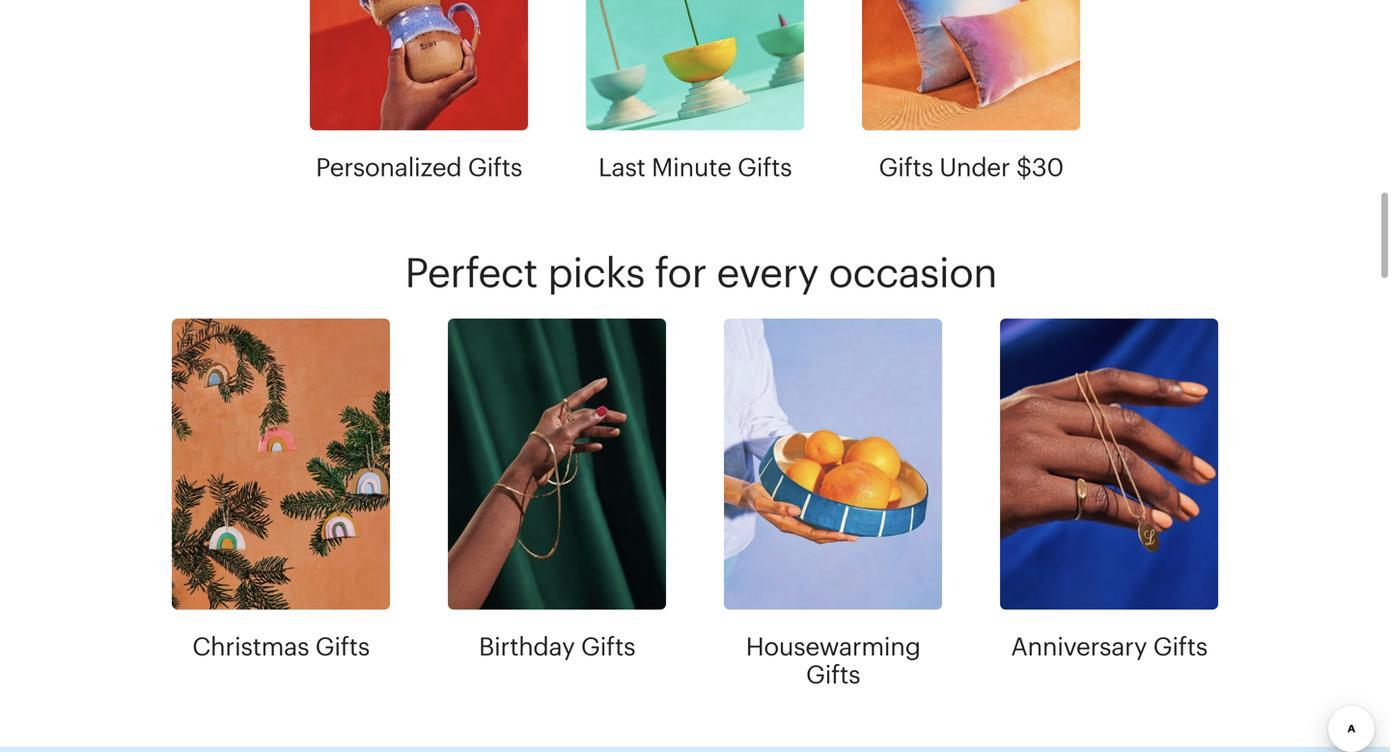 Task type: locate. For each thing, give the bounding box(es) containing it.
anniversary gifts image
[[1001, 319, 1219, 610]]

gifts inside housewarming gifts
[[806, 660, 861, 689]]

last minute gifts image
[[586, 0, 805, 130]]

picks
[[548, 250, 645, 296]]

birthday
[[479, 632, 575, 661]]

personalized gifts
[[316, 153, 522, 181]]

last minute gifts
[[599, 153, 792, 181]]

anniversary
[[1011, 632, 1148, 661]]

birthday gifts
[[479, 632, 636, 661]]

minute
[[652, 153, 732, 181]]

christmas gifts image
[[172, 319, 390, 610]]

christmas
[[192, 632, 309, 661]]

gifts
[[468, 153, 522, 181], [738, 153, 792, 181], [879, 153, 934, 181], [315, 632, 370, 661], [581, 632, 636, 661], [1154, 632, 1208, 661], [806, 660, 861, 689]]

every
[[717, 250, 819, 296]]

gifts for housewarming gifts
[[806, 660, 861, 689]]

under
[[940, 153, 1011, 181]]

birthday gifts image
[[448, 319, 666, 610]]

for
[[655, 250, 707, 296]]



Task type: describe. For each thing, give the bounding box(es) containing it.
perfect picks for every occasion
[[405, 250, 997, 296]]

gifts for christmas gifts
[[315, 632, 370, 661]]

anniversary gifts
[[1011, 632, 1208, 661]]

housewarming gifts image
[[724, 319, 943, 610]]

personalized gifts image
[[310, 0, 528, 130]]

housewarming
[[746, 632, 921, 661]]

gifts for anniversary gifts
[[1154, 632, 1208, 661]]

perfect
[[405, 250, 538, 296]]

gifts under $30 image
[[862, 0, 1081, 130]]

occasion
[[829, 250, 997, 296]]

last
[[599, 153, 646, 181]]

gifts under $30
[[879, 153, 1064, 181]]

gifts for birthday gifts
[[581, 632, 636, 661]]

housewarming gifts
[[746, 632, 921, 689]]

personalized
[[316, 153, 462, 181]]

gifts for personalized gifts
[[468, 153, 522, 181]]

christmas gifts
[[192, 632, 370, 661]]

$30
[[1017, 153, 1064, 181]]



Task type: vqa. For each thing, say whether or not it's contained in the screenshot.
the shipping for 56.00
no



